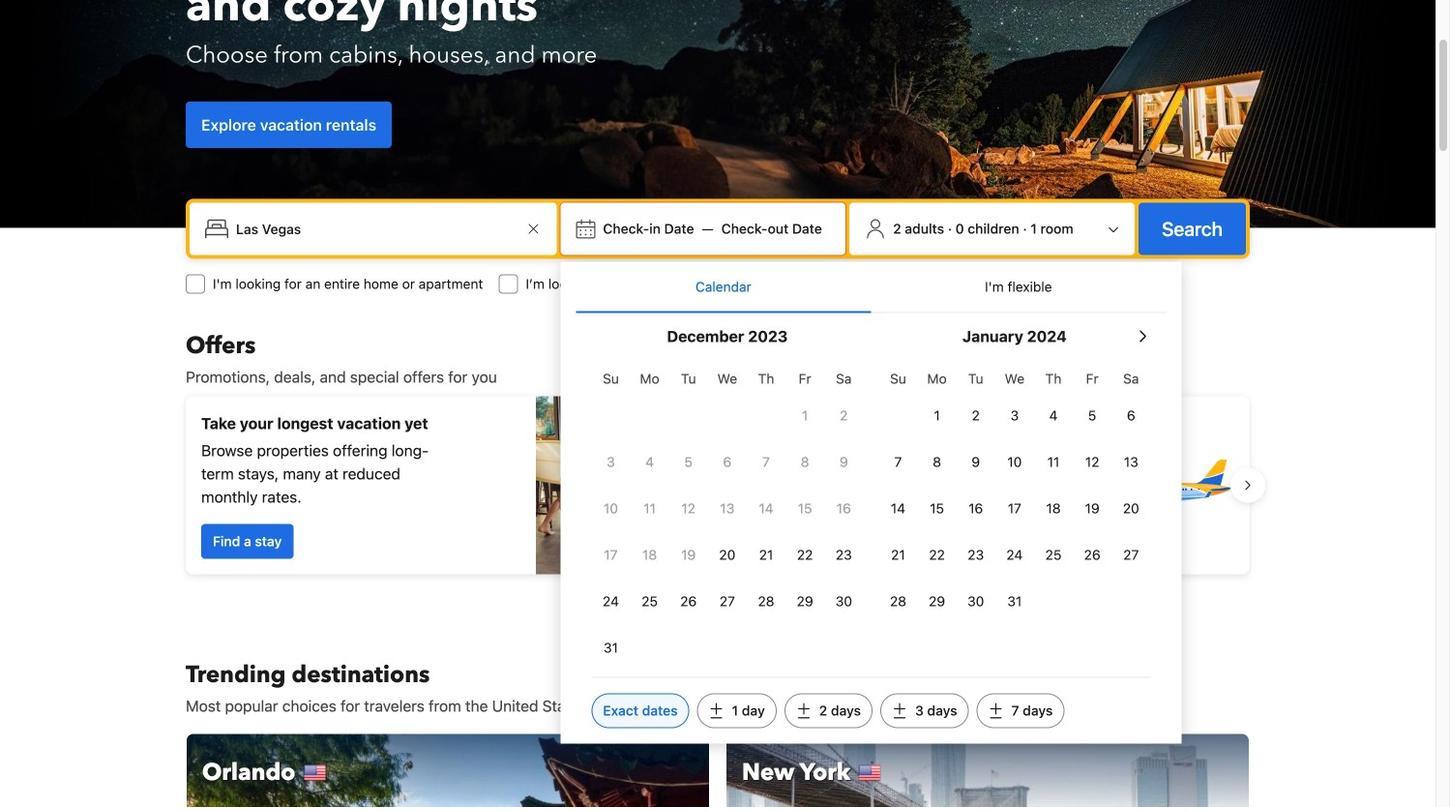 Task type: describe. For each thing, give the bounding box(es) containing it.
12 December 2023 checkbox
[[669, 487, 708, 530]]

26 December 2023 checkbox
[[669, 580, 708, 623]]

21 January 2024 checkbox
[[879, 534, 918, 576]]

8 January 2024 checkbox
[[918, 441, 957, 483]]

28 January 2024 checkbox
[[879, 580, 918, 623]]

15 December 2023 checkbox
[[786, 487, 825, 530]]

4 December 2023 checkbox
[[630, 441, 669, 483]]

16 December 2023 checkbox
[[825, 487, 864, 530]]

6 December 2023 checkbox
[[708, 441, 747, 483]]

17 December 2023 checkbox
[[592, 534, 630, 576]]

23 December 2023 checkbox
[[825, 534, 864, 576]]

fly away to your dream vacation image
[[1099, 418, 1235, 553]]

6 January 2024 checkbox
[[1112, 394, 1151, 437]]

19 January 2024 checkbox
[[1073, 487, 1112, 530]]

28 December 2023 checkbox
[[747, 580, 786, 623]]

2 December 2023 checkbox
[[825, 394, 864, 437]]

1 December 2023 checkbox
[[786, 394, 825, 437]]

Where are you going? field
[[228, 211, 522, 246]]

22 January 2024 checkbox
[[918, 534, 957, 576]]

25 January 2024 checkbox
[[1034, 534, 1073, 576]]

5 December 2023 checkbox
[[669, 441, 708, 483]]

3 January 2024 checkbox
[[996, 394, 1034, 437]]

8 December 2023 checkbox
[[786, 441, 825, 483]]

11 December 2023 checkbox
[[630, 487, 669, 530]]

7 January 2024 checkbox
[[879, 441, 918, 483]]

take your longest vacation yet image
[[536, 396, 710, 574]]

25 December 2023 checkbox
[[630, 580, 669, 623]]

29 December 2023 checkbox
[[786, 580, 825, 623]]

31 December 2023 checkbox
[[592, 627, 630, 669]]

9 December 2023 checkbox
[[825, 441, 864, 483]]

22 December 2023 checkbox
[[786, 534, 825, 576]]

18 January 2024 checkbox
[[1034, 487, 1073, 530]]



Task type: locate. For each thing, give the bounding box(es) containing it.
11 January 2024 checkbox
[[1034, 441, 1073, 483]]

16 January 2024 checkbox
[[957, 487, 996, 530]]

14 January 2024 checkbox
[[879, 487, 918, 530]]

14 December 2023 checkbox
[[747, 487, 786, 530]]

20 December 2023 checkbox
[[708, 534, 747, 576]]

7 December 2023 checkbox
[[747, 441, 786, 483]]

24 January 2024 checkbox
[[996, 534, 1034, 576]]

15 January 2024 checkbox
[[918, 487, 957, 530]]

10 January 2024 checkbox
[[996, 441, 1034, 483]]

27 January 2024 checkbox
[[1112, 534, 1151, 576]]

21 December 2023 checkbox
[[747, 534, 786, 576]]

9 January 2024 checkbox
[[957, 441, 996, 483]]

5 January 2024 checkbox
[[1073, 394, 1112, 437]]

3 December 2023 checkbox
[[592, 441, 630, 483]]

23 January 2024 checkbox
[[957, 534, 996, 576]]

13 December 2023 checkbox
[[708, 487, 747, 530]]

12 January 2024 checkbox
[[1073, 441, 1112, 483]]

29 January 2024 checkbox
[[918, 580, 957, 623]]

18 December 2023 checkbox
[[630, 534, 669, 576]]

4 January 2024 checkbox
[[1034, 394, 1073, 437]]

30 January 2024 checkbox
[[957, 580, 996, 623]]

31 January 2024 checkbox
[[996, 580, 1034, 623]]

26 January 2024 checkbox
[[1073, 534, 1112, 576]]

region
[[170, 389, 1266, 582]]

1 January 2024 checkbox
[[918, 394, 957, 437]]

2 grid from the left
[[879, 359, 1151, 623]]

0 horizontal spatial grid
[[592, 359, 864, 669]]

2 January 2024 checkbox
[[957, 394, 996, 437]]

27 December 2023 checkbox
[[708, 580, 747, 623]]

24 December 2023 checkbox
[[592, 580, 630, 623]]

1 horizontal spatial grid
[[879, 359, 1151, 623]]

1 grid from the left
[[592, 359, 864, 669]]

grid
[[592, 359, 864, 669], [879, 359, 1151, 623]]

10 December 2023 checkbox
[[592, 487, 630, 530]]

20 January 2024 checkbox
[[1112, 487, 1151, 530]]

13 January 2024 checkbox
[[1112, 441, 1151, 483]]

tab list
[[576, 262, 1166, 314]]

main content
[[170, 330, 1266, 807]]

progress bar
[[699, 590, 737, 598]]

19 December 2023 checkbox
[[669, 534, 708, 576]]

30 December 2023 checkbox
[[825, 580, 864, 623]]

17 January 2024 checkbox
[[996, 487, 1034, 530]]



Task type: vqa. For each thing, say whether or not it's contained in the screenshot.
31 January 2024 option
yes



